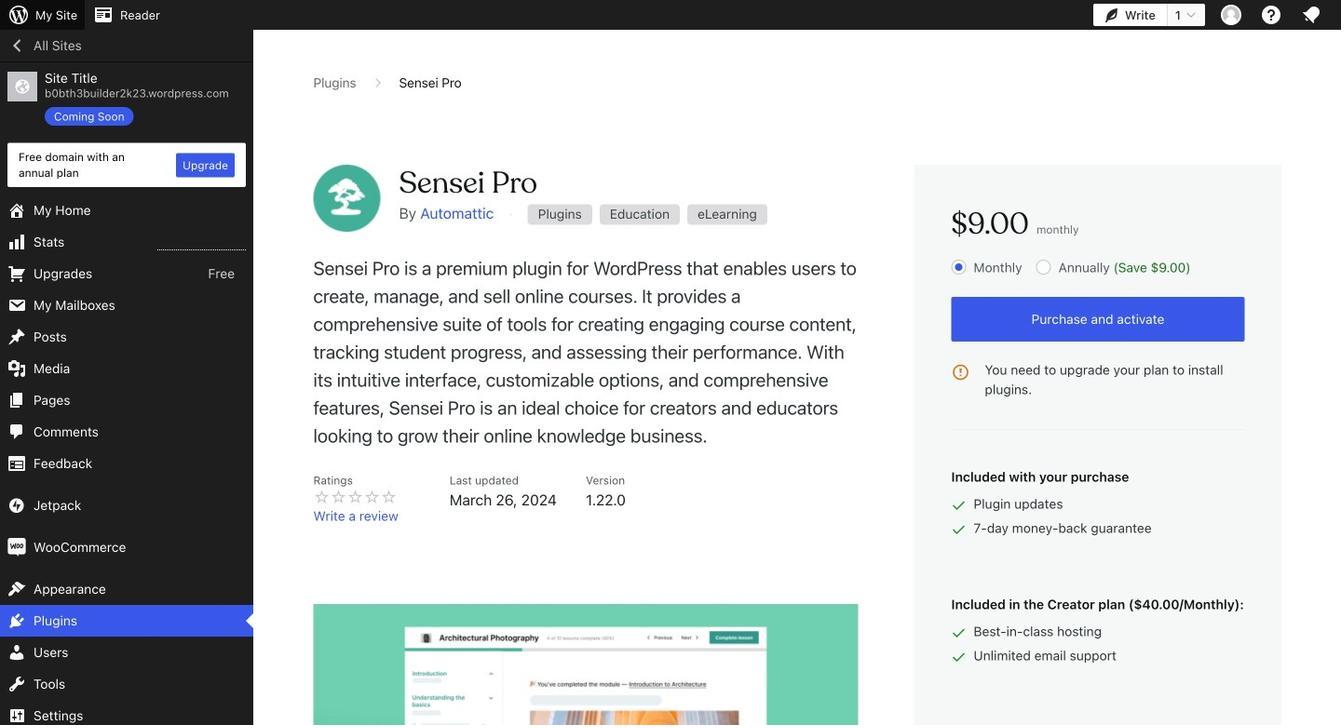 Task type: locate. For each thing, give the bounding box(es) containing it.
None radio
[[1037, 260, 1052, 275]]

highest hourly views 0 image
[[157, 239, 246, 251]]

plugin icon image
[[314, 165, 381, 232]]

1 vertical spatial img image
[[7, 539, 26, 557]]

2 img image from the top
[[7, 539, 26, 557]]

list item
[[1333, 95, 1342, 163], [1333, 192, 1342, 279], [1333, 279, 1342, 367], [1333, 367, 1342, 436]]

None radio
[[952, 260, 967, 275]]

0 vertical spatial img image
[[7, 497, 26, 515]]

img image
[[7, 497, 26, 515], [7, 539, 26, 557]]

4 list item from the top
[[1333, 367, 1342, 436]]

main content
[[314, 74, 1283, 726]]



Task type: vqa. For each thing, say whether or not it's contained in the screenshot.
third list item from the bottom of the page
yes



Task type: describe. For each thing, give the bounding box(es) containing it.
1 img image from the top
[[7, 497, 26, 515]]

2 list item from the top
[[1333, 192, 1342, 279]]

1 list item from the top
[[1333, 95, 1342, 163]]

my profile image
[[1222, 5, 1242, 25]]

help image
[[1261, 4, 1283, 26]]

manage your notifications image
[[1301, 4, 1323, 26]]

3 list item from the top
[[1333, 279, 1342, 367]]



